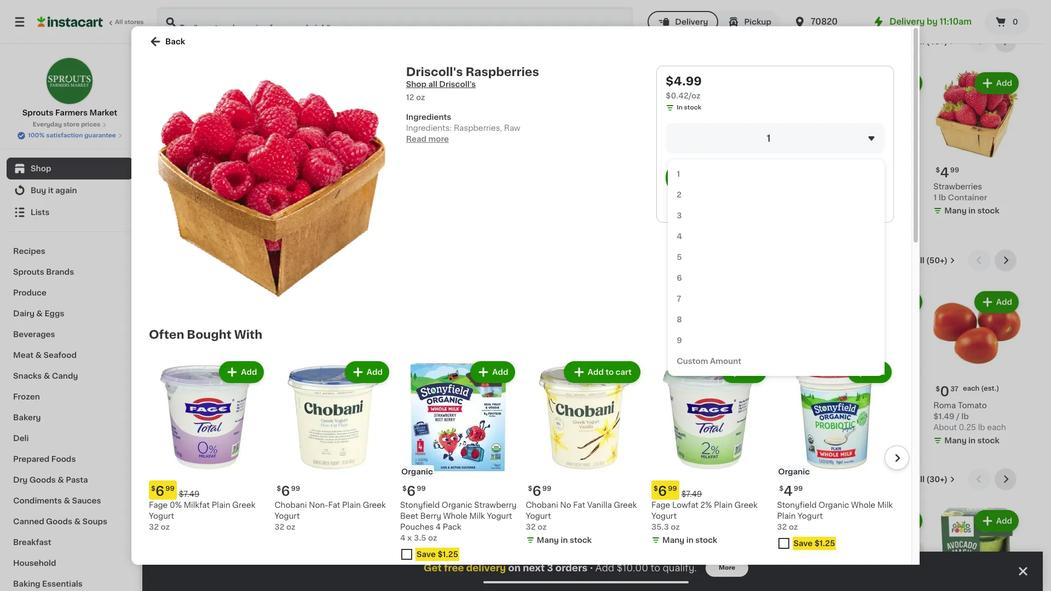 Task type: locate. For each thing, give the bounding box(es) containing it.
often
[[149, 329, 184, 341]]

strawberries 1 lb container
[[934, 183, 987, 201]]

in inside lemon many in stock
[[680, 196, 687, 204]]

main content containing 0
[[142, 18, 1043, 591]]

2 greek from the left
[[363, 501, 386, 509]]

lb up 0.87
[[577, 413, 584, 420]]

0 vertical spatial save
[[794, 540, 813, 547]]

greek inside chobani non-fat plain greek yogurt 32 oz
[[363, 501, 386, 509]]

0
[[1013, 18, 1018, 26], [171, 166, 180, 179], [363, 166, 372, 179], [652, 166, 661, 179], [171, 385, 180, 398], [748, 385, 757, 398], [267, 385, 276, 398], [652, 385, 661, 398], [940, 385, 950, 398]]

save $1.25 button for 6
[[400, 546, 517, 565]]

1 $7.49 from the left
[[179, 490, 200, 498]]

0 vertical spatial 3
[[677, 212, 682, 220]]

each inside organic banana $0.79 / lb about 0.41 lb each
[[408, 205, 427, 212]]

$0.59
[[164, 194, 187, 201]]

1 horizontal spatial green
[[774, 402, 798, 409]]

many down container at the right of the page
[[945, 207, 967, 214]]

$1.49
[[549, 413, 570, 420], [934, 413, 955, 420]]

many inside green bell pepper many in stock
[[656, 415, 678, 423]]

organic inside organic banana $0.79 / lb about 0.41 lb each
[[357, 183, 387, 190]]

in stock
[[677, 105, 702, 111]]

greek for chobani no fat vanilla greek yogurt 32 oz
[[614, 501, 637, 509]]

delivery for delivery
[[675, 18, 708, 26]]

0 horizontal spatial $ 4 99
[[779, 485, 803, 497]]

meat & seafood
[[13, 352, 77, 359]]

tomato
[[958, 402, 987, 409]]

milk down view all (30+) popup button
[[878, 501, 893, 509]]

(est.) inside $1.30 each (estimated) element
[[594, 385, 612, 392]]

1 horizontal spatial $7.49
[[681, 490, 702, 498]]

dry goods & pasta link
[[7, 470, 133, 491]]

oz inside fage lowfat 2% plain greek yogurt 35.3 oz
[[671, 523, 680, 531]]

goods down condiments & sauces on the bottom left
[[46, 518, 72, 526]]

$1.49 for 0
[[934, 413, 955, 420]]

all
[[115, 19, 123, 25]]

0 horizontal spatial chobani
[[275, 501, 307, 509]]

lb right the 1.75
[[854, 424, 861, 431]]

1 green from the left
[[774, 402, 798, 409]]

$1.49 down "red"
[[549, 413, 570, 420]]

2 banana from the left
[[389, 183, 418, 190]]

1 horizontal spatial whole
[[851, 501, 876, 509]]

each (est.) up $1.03
[[291, 385, 327, 392]]

1 fat from the left
[[328, 501, 340, 509]]

lb up 0.25
[[962, 413, 969, 420]]

0 75
[[652, 166, 670, 179]]

1 vertical spatial milk
[[469, 512, 485, 520]]

1 chobani from the left
[[275, 501, 307, 509]]

with
[[234, 329, 262, 341]]

plain inside fage lowfat 2% plain greek yogurt 35.3 oz
[[714, 501, 733, 509]]

save $1.25 for 4
[[794, 540, 835, 547]]

1 horizontal spatial sponsored badge image
[[838, 434, 871, 440]]

$1.25 up free at the left bottom of page
[[438, 551, 458, 558]]

cucumber
[[164, 402, 205, 409]]

each (est.) inside $1.30 each (estimated) element
[[576, 385, 612, 392]]

5 yogurt from the left
[[652, 512, 677, 520]]

1 horizontal spatial stonyfield
[[777, 501, 817, 509]]

onion inside yellow onion $1.25 / lb about 0.69 lb each many in stock
[[287, 409, 310, 417]]

chobani left non-
[[275, 501, 307, 509]]

item carousel region
[[164, 31, 1021, 241], [164, 250, 1021, 460], [149, 355, 909, 572], [164, 469, 1021, 591]]

delivery inside button
[[675, 18, 708, 26]]

(est.) inside $0.25 each (estimated) element
[[212, 166, 230, 173]]

green down the 0 99
[[645, 402, 669, 409]]

oz inside stonyfield organic strawberry beet berry whole milk yogurt pouches 4 pack 4 x 3.5 oz
[[428, 534, 437, 542]]

many inside yellow onion $1.25 / lb about 0.69 lb each many in stock
[[271, 444, 293, 452]]

lowfat
[[672, 501, 699, 509]]

0 vertical spatial to
[[606, 368, 614, 376]]

0 vertical spatial shop
[[406, 80, 427, 88]]

lb
[[194, 194, 202, 201], [385, 194, 393, 201], [939, 194, 946, 201], [209, 205, 216, 212], [399, 205, 406, 212], [577, 413, 584, 420], [962, 413, 969, 420], [288, 420, 295, 427], [593, 424, 600, 431], [854, 424, 861, 431], [978, 424, 985, 431], [305, 431, 312, 438]]

milk down strawberry at the left of page
[[469, 512, 485, 520]]

prepared foods
[[13, 456, 76, 463]]

save $1.25 button down stonyfield organic whole milk plain yogurt 32 oz
[[777, 535, 894, 554]]

many in stock down fage lowfat 2% plain greek yogurt 35.3 oz on the right of page
[[663, 536, 717, 544]]

32 for stonyfield organic whole milk plain yogurt 32 oz
[[777, 523, 787, 531]]

about left 0.87
[[549, 424, 572, 431]]

item carousel region containing best sellers
[[164, 469, 1021, 591]]

2 vertical spatial view
[[895, 476, 914, 483]]

baking essentials link
[[7, 574, 133, 591]]

1 vertical spatial to
[[651, 564, 660, 573]]

fat
[[328, 501, 340, 509], [573, 501, 585, 509]]

orders
[[555, 564, 588, 573]]

each (est.) down add to cart button
[[576, 385, 612, 392]]

view left (50+)
[[895, 257, 914, 264]]

$1.25 for 6
[[438, 551, 458, 558]]

$1.25 down stonyfield organic whole milk plain yogurt 32 oz
[[815, 540, 835, 547]]

plain inside stonyfield organic whole milk plain yogurt 32 oz
[[777, 512, 796, 520]]

0 inside button
[[1013, 18, 1018, 26]]

0 vertical spatial $ 4 99
[[936, 166, 959, 179]]

1 horizontal spatial to
[[651, 564, 660, 573]]

1 vertical spatial $ 4 99
[[779, 485, 803, 497]]

save up the get
[[417, 551, 436, 558]]

red onion $1.49 / lb about 0.87 lb each
[[549, 402, 621, 431]]

about inside roma tomato $1.49 / lb about 0.25 lb each
[[934, 424, 957, 431]]

0 horizontal spatial onion
[[287, 409, 310, 417]]

35.3
[[652, 523, 669, 531]]

1 horizontal spatial save $1.25
[[794, 540, 835, 547]]

$6.99 original price: $7.49 element up milkfat
[[149, 480, 266, 500]]

1 horizontal spatial delivery
[[890, 18, 925, 26]]

each (est.) inside $0.25 each (estimated) element
[[194, 166, 230, 173]]

ct inside organic cilantro 1 ct
[[362, 413, 370, 420]]

lb up 0.43 at the left top
[[194, 194, 202, 201]]

stock inside yellow onion $1.25 / lb about 0.69 lb each many in stock
[[304, 444, 326, 452]]

fage left 0% at the left bottom of page
[[149, 501, 168, 509]]

1 horizontal spatial $1.25
[[438, 551, 458, 558]]

100% satisfaction guarantee
[[28, 133, 116, 139]]

2 fage from the left
[[652, 501, 670, 509]]

0 horizontal spatial $7.49
[[179, 490, 200, 498]]

soups
[[82, 518, 107, 526]]

lb right the 0.69
[[305, 431, 312, 438]]

& right meat
[[35, 352, 42, 359]]

each (est.)
[[194, 166, 230, 173], [291, 385, 327, 392], [576, 385, 612, 392]]

/
[[189, 194, 192, 201], [380, 194, 384, 201], [572, 413, 575, 420], [957, 413, 960, 420], [283, 420, 286, 427]]

0 vertical spatial fresh
[[164, 36, 198, 47]]

1 fresh from the top
[[164, 36, 198, 47]]

product group
[[164, 70, 252, 229], [260, 70, 348, 229], [357, 70, 444, 229], [453, 70, 540, 213], [645, 70, 733, 207], [838, 70, 925, 228], [934, 70, 1021, 218], [453, 289, 540, 443], [838, 289, 925, 443], [934, 289, 1021, 448], [149, 359, 266, 532], [275, 359, 391, 532], [400, 359, 517, 565], [526, 359, 643, 548], [652, 359, 768, 548], [777, 359, 894, 554], [357, 508, 444, 591], [453, 508, 540, 591], [741, 508, 829, 591], [838, 508, 925, 591], [934, 508, 1021, 591]]

0 vertical spatial view
[[895, 38, 914, 45]]

about for roma tomato $1.49 / lb about 0.25 lb each
[[934, 424, 957, 431]]

32
[[374, 167, 382, 173], [149, 523, 159, 531], [275, 523, 284, 531], [526, 523, 536, 531], [777, 523, 787, 531]]

2 fat from the left
[[573, 501, 585, 509]]

1 horizontal spatial save $1.25 button
[[777, 535, 894, 554]]

4 yogurt from the left
[[526, 512, 551, 520]]

about
[[164, 205, 188, 212], [357, 205, 380, 212], [549, 424, 572, 431], [934, 424, 957, 431], [260, 431, 284, 438]]

in inside yellow onion $1.25 / lb about 0.69 lb each many in stock
[[295, 444, 302, 452]]

each right 0.41
[[408, 205, 427, 212]]

1 horizontal spatial onion
[[566, 402, 590, 409]]

0 horizontal spatial milk
[[469, 512, 485, 520]]

bought
[[187, 329, 232, 341]]

plain for fat
[[342, 501, 361, 509]]

2 view from the top
[[895, 257, 914, 264]]

0 vertical spatial milk
[[878, 501, 893, 509]]

plain for 2%
[[714, 501, 733, 509]]

about down roma
[[934, 424, 957, 431]]

many down "lemon"
[[656, 196, 678, 204]]

99 up berry on the left of the page
[[417, 485, 426, 492]]

1 $1.49 from the left
[[549, 413, 570, 420]]

$ 4 99 inside main content
[[936, 166, 959, 179]]

2 horizontal spatial $1.25
[[815, 540, 835, 547]]

1 stonyfield from the left
[[400, 501, 440, 509]]

1 vertical spatial ct
[[362, 413, 370, 420]]

1 vertical spatial save $1.25
[[417, 551, 458, 558]]

dairy
[[13, 310, 34, 318]]

greek inside chobani no fat vanilla greek yogurt 32 oz
[[614, 501, 637, 509]]

0.25
[[959, 424, 976, 431]]

1 horizontal spatial chobani
[[526, 501, 558, 509]]

list box
[[668, 159, 885, 376]]

0 horizontal spatial each (est.)
[[194, 166, 230, 173]]

4 up strawberries
[[940, 166, 949, 179]]

produce
[[13, 289, 47, 297]]

2 $1.49 from the left
[[934, 413, 955, 420]]

0 horizontal spatial banana
[[164, 183, 193, 190]]

stock inside lemon many in stock
[[689, 196, 711, 204]]

save $1.25 down stonyfield organic whole milk plain yogurt 32 oz
[[794, 540, 835, 547]]

5
[[677, 254, 682, 261]]

0 vertical spatial save $1.25
[[794, 540, 835, 547]]

1 horizontal spatial fage
[[652, 501, 670, 509]]

0 horizontal spatial fat
[[328, 501, 340, 509]]

fresh left fruit
[[164, 36, 198, 47]]

greek inside fage lowfat 2% plain greek yogurt 35.3 oz
[[735, 501, 758, 509]]

many in stock down apple
[[849, 207, 903, 214]]

0 vertical spatial $1.25
[[260, 420, 281, 427]]

many in stock down container at the right of the page
[[945, 207, 1000, 214]]

0 horizontal spatial green
[[645, 402, 669, 409]]

$1.49 inside red onion $1.49 / lb about 0.87 lb each
[[549, 413, 570, 420]]

each right 25
[[194, 166, 211, 173]]

4 down berry on the left of the page
[[436, 523, 441, 531]]

(est.) up the banana $0.59 / lb about 0.43 lb each
[[212, 166, 230, 173]]

banana
[[164, 183, 193, 190], [389, 183, 418, 190]]

view for 6
[[895, 257, 914, 264]]

sponsored badge image inside product group
[[453, 434, 486, 440]]

6 yogurt from the left
[[798, 512, 823, 520]]

1 horizontal spatial banana
[[389, 183, 418, 190]]

stonyfield organic whole milk plain yogurt 32 oz
[[777, 501, 893, 531]]

(est.) up $1.03
[[309, 385, 327, 392]]

main content
[[142, 18, 1043, 591]]

list box containing 1
[[668, 159, 885, 376]]

1 vertical spatial sprouts
[[13, 268, 44, 276]]

about left the 0.69
[[260, 431, 284, 438]]

greek inside fage 0% milkfat plain greek yogurt 32 oz
[[232, 501, 255, 509]]

each inside $ 0 37 each (est.)
[[963, 385, 980, 392]]

2 horizontal spatial 3
[[677, 212, 682, 220]]

each up $1.03
[[291, 385, 307, 392]]

sprouts farmers market
[[22, 109, 117, 117]]

2 chobani from the left
[[526, 501, 558, 509]]

all left (30+)
[[916, 476, 925, 483]]

3 right next at the bottom
[[547, 564, 553, 573]]

to
[[606, 368, 614, 376], [651, 564, 660, 573]]

about for red onion $1.49 / lb about 0.87 lb each
[[549, 424, 572, 431]]

1 horizontal spatial ct
[[362, 413, 370, 420]]

0 horizontal spatial save $1.25
[[417, 551, 458, 558]]

view for 4
[[895, 38, 914, 45]]

beverages
[[13, 331, 55, 338]]

1 horizontal spatial each (est.)
[[291, 385, 327, 392]]

sprouts for sprouts farmers market
[[22, 109, 53, 117]]

1 fage from the left
[[149, 501, 168, 509]]

2 vertical spatial 3
[[547, 564, 553, 573]]

2 vertical spatial $1.25
[[438, 551, 458, 558]]

shop
[[406, 80, 427, 88], [31, 165, 51, 172]]

$0.37 each (estimated) element
[[934, 381, 1021, 400]]

0 for $ 0 32 each (est.)
[[363, 166, 372, 179]]

onion down 30
[[566, 402, 590, 409]]

fage up 35.3
[[652, 501, 670, 509]]

view down delivery by 11:10am link at the right
[[895, 38, 914, 45]]

1 view from the top
[[895, 38, 914, 45]]

apple
[[864, 183, 887, 190]]

yogurt for chobani non-fat plain greek yogurt 32 oz
[[275, 512, 300, 520]]

0 horizontal spatial yellow
[[260, 409, 285, 417]]

all left (50+)
[[916, 257, 925, 264]]

2 $6.99 original price: $7.49 element from the left
[[652, 480, 768, 500]]

stonyfield inside stonyfield organic strawberry beet berry whole milk yogurt pouches 4 pack 4 x 3.5 oz
[[400, 501, 440, 509]]

4 up 5 on the right top of the page
[[677, 233, 682, 240]]

6 up beet
[[407, 485, 416, 497]]

$ inside $ 0 32 each (est.)
[[359, 167, 363, 173]]

meat & seafood link
[[7, 345, 133, 366]]

2 fresh from the top
[[164, 255, 198, 266]]

30
[[562, 386, 571, 392]]

save $1.25 up the get
[[417, 551, 458, 558]]

1 $6.99 original price: $7.49 element from the left
[[149, 480, 266, 500]]

2 horizontal spatial each (est.)
[[576, 385, 612, 392]]

greek for fage 0% milkfat plain greek yogurt 32 oz
[[232, 501, 255, 509]]

99 for organic green onions
[[758, 386, 767, 392]]

99 up stonyfield organic whole milk plain yogurt 32 oz
[[794, 485, 803, 492]]

berry
[[420, 512, 441, 520]]

shop up the 12
[[406, 80, 427, 88]]

canned goods & soups
[[13, 518, 107, 526]]

satisfaction
[[46, 133, 83, 139]]

1.75
[[838, 424, 852, 431]]

0 horizontal spatial fage
[[149, 501, 168, 509]]

each right 0.87
[[602, 424, 621, 431]]

market
[[89, 109, 117, 117]]

fage inside fage lowfat 2% plain greek yogurt 35.3 oz
[[652, 501, 670, 509]]

yellow down $ 0
[[260, 409, 285, 417]]

product group containing 1
[[260, 70, 348, 229]]

$0.25 each (estimated) element
[[164, 162, 252, 181]]

stores
[[124, 19, 144, 25]]

bell
[[671, 402, 685, 409]]

about inside yellow onion $1.25 / lb about 0.69 lb each many in stock
[[260, 431, 284, 438]]

6 up melissa's
[[844, 385, 853, 398]]

about for organic banana $0.79 / lb about 0.41 lb each
[[357, 205, 380, 212]]

1 greek from the left
[[232, 501, 255, 509]]

baking essentials
[[13, 580, 83, 588]]

1 yogurt from the left
[[149, 512, 174, 520]]

instacart logo image
[[37, 15, 103, 28]]

roma tomato $1.49 / lb about 0.25 lb each
[[934, 402, 1006, 431]]

2 sponsored badge image from the left
[[838, 434, 871, 440]]

32 for fage 0% milkfat plain greek yogurt 32 oz
[[149, 523, 159, 531]]

1 horizontal spatial $6.99 original price: $7.49 element
[[652, 480, 768, 500]]

0 horizontal spatial to
[[606, 368, 614, 376]]

(est.) inside $ 0 32 each (est.)
[[405, 166, 423, 173]]

0.87
[[574, 424, 591, 431]]

99 inside the 0 99
[[662, 386, 671, 392]]

99 up chobani no fat vanilla greek yogurt 32 oz on the bottom
[[542, 485, 551, 492]]

/ up 0.87
[[572, 413, 575, 420]]

sprouts down recipes
[[13, 268, 44, 276]]

1 vertical spatial $1.25
[[815, 540, 835, 547]]

3 greek from the left
[[614, 501, 637, 509]]

melissa's baby dutch yellow potatoes 24 oz bag
[[453, 402, 535, 431]]

view all (30+) button
[[891, 469, 960, 491]]

add inside add to cart button
[[588, 368, 604, 376]]

(est.) inside $0.86 each (estimated) original price: $1.03 element
[[309, 385, 327, 392]]

organic cilantro 1 ct
[[357, 402, 419, 420]]

0 vertical spatial ct
[[266, 205, 274, 212]]

raspberries
[[466, 66, 539, 78]]

0 vertical spatial goods
[[29, 476, 56, 484]]

/ for organic banana $0.79 / lb about 0.41 lb each
[[380, 194, 384, 201]]

plain inside fage 0% milkfat plain greek yogurt 32 oz
[[212, 501, 230, 509]]

$ 1 30
[[551, 385, 571, 398]]

1 horizontal spatial milk
[[878, 501, 893, 509]]

strawberries
[[934, 183, 982, 190]]

chobani for chobani non-fat plain greek yogurt 32 oz
[[275, 501, 307, 509]]

bakery
[[13, 414, 41, 422]]

buy
[[31, 187, 46, 194]]

yogurt inside chobani non-fat plain greek yogurt 32 oz
[[275, 512, 300, 520]]

1 vertical spatial fresh
[[164, 255, 198, 266]]

4 up stonyfield organic whole milk plain yogurt 32 oz
[[784, 485, 793, 497]]

onion inside red onion $1.49 / lb about 0.87 lb each
[[566, 402, 590, 409]]

all for fresh fruit
[[916, 38, 925, 45]]

1 vertical spatial view
[[895, 257, 914, 264]]

oz inside chobani no fat vanilla greek yogurt 32 oz
[[538, 523, 547, 531]]

dutch
[[512, 402, 535, 409]]

delivery
[[466, 564, 506, 573]]

1 horizontal spatial fat
[[573, 501, 585, 509]]

None search field
[[157, 7, 634, 37]]

$6.99 original price: $7.49 element
[[149, 480, 266, 500], [652, 480, 768, 500]]

$4.99 $0.42/oz
[[666, 76, 702, 100]]

/ inside yellow onion $1.25 / lb about 0.69 lb each many in stock
[[283, 420, 286, 427]]

1 vertical spatial save
[[417, 551, 436, 558]]

red
[[549, 402, 565, 409]]

each inside the banana $0.59 / lb about 0.43 lb each
[[218, 205, 237, 212]]

1 horizontal spatial $ 4 99
[[936, 166, 959, 179]]

3 yogurt from the left
[[487, 512, 512, 520]]

many down bunch
[[752, 426, 774, 433]]

fat for non-
[[328, 501, 340, 509]]

save $1.25 button
[[777, 535, 894, 554], [400, 546, 517, 565]]

again
[[55, 187, 77, 194]]

2 stonyfield from the left
[[777, 501, 817, 509]]

yogurt for stonyfield organic whole milk plain yogurt 32 oz
[[798, 512, 823, 520]]

green left onions at right bottom
[[774, 402, 798, 409]]

stonyfield inside stonyfield organic whole milk plain yogurt 32 oz
[[777, 501, 817, 509]]

$1.49 inside roma tomato $1.49 / lb about 0.25 lb each
[[934, 413, 955, 420]]

/ up 0.43 at the left top
[[189, 194, 192, 201]]

(est.) for yellow onion $1.25 / lb about 0.69 lb each many in stock
[[309, 385, 327, 392]]

0 horizontal spatial shop
[[31, 165, 51, 172]]

melissa's
[[838, 402, 879, 409]]

melissa's
[[453, 402, 488, 409]]

chobani inside chobani no fat vanilla greek yogurt 32 oz
[[526, 501, 558, 509]]

prepared foods link
[[7, 449, 133, 470]]

2 yogurt from the left
[[275, 512, 300, 520]]

(est.) for red onion $1.49 / lb about 0.87 lb each
[[594, 385, 612, 392]]

about inside the banana $0.59 / lb about 0.43 lb each
[[164, 205, 188, 212]]

strawberry
[[474, 501, 517, 509]]

$7.49 up milkfat
[[179, 490, 200, 498]]

3 down 2
[[677, 212, 682, 220]]

service type group
[[648, 11, 780, 33]]

chobani left no
[[526, 501, 558, 509]]

0 horizontal spatial stonyfield
[[400, 501, 440, 509]]

1 banana from the left
[[164, 183, 193, 190]]

1 horizontal spatial shop
[[406, 80, 427, 88]]

0 horizontal spatial save $1.25 button
[[400, 546, 517, 565]]

organic inside stonyfield organic strawberry beet berry whole milk yogurt pouches 4 pack 4 x 3.5 oz
[[442, 501, 472, 509]]

in inside green bell pepper many in stock
[[680, 415, 687, 423]]

37
[[951, 386, 959, 392]]

32 inside stonyfield organic whole milk plain yogurt 32 oz
[[777, 523, 787, 531]]

lb up 0.41
[[385, 194, 393, 201]]

$ 6 99 up chobani non-fat plain greek yogurt 32 oz
[[277, 485, 300, 497]]

many down bell
[[656, 415, 678, 423]]

condiments
[[13, 497, 62, 505]]

$ 6 99 for stonyfield organic strawberry beet berry whole milk yogurt pouches 4 pack
[[402, 485, 426, 497]]

$1.49 for 1
[[549, 413, 570, 420]]

product group containing 3
[[453, 289, 540, 443]]

32 inside $ 0 32 each (est.)
[[374, 167, 382, 173]]

$ 6 99 for melissa's organic ginger root
[[840, 385, 863, 398]]

0 horizontal spatial sponsored badge image
[[453, 434, 486, 440]]

milk inside stonyfield organic strawberry beet berry whole milk yogurt pouches 4 pack 4 x 3.5 oz
[[469, 512, 485, 520]]

/ up 0.41
[[380, 194, 384, 201]]

shop inside driscoll's raspberries shop all driscoll's 12 oz
[[406, 80, 427, 88]]

0 vertical spatial sprouts
[[22, 109, 53, 117]]

0 horizontal spatial ct
[[266, 205, 274, 212]]

0 horizontal spatial $1.25
[[260, 420, 281, 427]]

many down organic cilantro 1 ct on the left bottom of the page
[[368, 426, 390, 433]]

sauces
[[72, 497, 101, 505]]

1 horizontal spatial yellow
[[453, 413, 477, 420]]

view all (40+)
[[895, 38, 948, 45]]

32 inside chobani no fat vanilla greek yogurt 32 oz
[[526, 523, 536, 531]]

delivery for delivery by 11:10am
[[890, 18, 925, 26]]

1 horizontal spatial save
[[794, 540, 813, 547]]

& for condiments
[[64, 497, 70, 505]]

$ 6 99 for chobani no fat vanilla greek yogurt
[[528, 485, 551, 497]]

fage for fage lowfat 2% plain greek yogurt 35.3 oz
[[652, 501, 670, 509]]

chobani inside chobani non-fat plain greek yogurt 32 oz
[[275, 501, 307, 509]]

save for 4
[[794, 540, 813, 547]]

add button
[[206, 73, 248, 93], [398, 73, 441, 93], [879, 73, 922, 93], [976, 73, 1018, 93], [879, 292, 922, 312], [976, 292, 1018, 312], [220, 362, 263, 382], [346, 362, 388, 382], [472, 362, 514, 382], [723, 362, 765, 382], [849, 362, 891, 382], [398, 511, 441, 531], [495, 511, 537, 531], [783, 511, 826, 531], [879, 511, 922, 531], [976, 511, 1018, 531]]

each (est.) right 25
[[194, 166, 230, 173]]

lists link
[[7, 201, 133, 223]]

1 inside medium hass avocado 1 ct
[[260, 205, 264, 212]]

banana up $0.59
[[164, 183, 193, 190]]

stonyfield organic strawberry beet berry whole milk yogurt pouches 4 pack 4 x 3.5 oz
[[400, 501, 517, 542]]

sprouts up everyday
[[22, 109, 53, 117]]

2 $7.49 from the left
[[681, 490, 702, 498]]

99 inside $ 0 99
[[758, 386, 767, 392]]

$ 6 99 for chobani non-fat plain greek yogurt
[[277, 485, 300, 497]]

yellow inside the melissa's baby dutch yellow potatoes 24 oz bag
[[453, 413, 477, 420]]

& left eggs
[[36, 310, 43, 318]]

3.5
[[414, 534, 426, 542]]

lb inside melissa's organic ginger root 1.75 lb
[[854, 424, 861, 431]]

3
[[677, 212, 682, 220], [459, 385, 468, 398], [547, 564, 553, 573]]

yogurt inside chobani no fat vanilla greek yogurt 32 oz
[[526, 512, 551, 520]]

hass
[[294, 183, 313, 190]]

fat for no
[[573, 501, 585, 509]]

about for yellow onion $1.25 / lb about 0.69 lb each many in stock
[[260, 431, 284, 438]]

2 green from the left
[[645, 402, 669, 409]]

99 for stonyfield organic strawberry beet berry whole milk yogurt pouches 4 pack
[[417, 485, 426, 492]]

1 vertical spatial goods
[[46, 518, 72, 526]]

1 vertical spatial whole
[[443, 512, 468, 520]]

fage inside fage 0% milkfat plain greek yogurt 32 oz
[[149, 501, 168, 509]]

ct down $ 1 29
[[362, 413, 370, 420]]

each right 37 at the bottom of page
[[963, 385, 980, 392]]

whole inside stonyfield organic whole milk plain yogurt 32 oz
[[851, 501, 876, 509]]

$ 6 99 inside main content
[[840, 385, 863, 398]]

$ 0 99
[[744, 385, 767, 398]]

$6.99 original price: $7.49 element for 35.3 oz
[[652, 480, 768, 500]]

0 horizontal spatial whole
[[443, 512, 468, 520]]

$4.99
[[666, 76, 702, 87]]

0 horizontal spatial save
[[417, 551, 436, 558]]

1 horizontal spatial $1.49
[[934, 413, 955, 420]]

many in stock
[[849, 207, 903, 214], [945, 207, 1000, 214], [175, 218, 230, 225], [271, 218, 326, 225], [368, 218, 423, 225], [175, 415, 230, 423], [752, 426, 807, 433], [368, 426, 423, 433], [560, 437, 615, 444], [945, 437, 1000, 444], [537, 536, 592, 544], [663, 536, 717, 544]]

0 horizontal spatial delivery
[[675, 18, 708, 26]]

99 for melissa's organic ginger root
[[854, 386, 863, 392]]

yogurt inside fage 0% milkfat plain greek yogurt 32 oz
[[149, 512, 174, 520]]

/ up 0.25
[[957, 413, 960, 420]]

whole inside stonyfield organic strawberry beet berry whole milk yogurt pouches 4 pack 4 x 3.5 oz
[[443, 512, 468, 520]]

1
[[767, 134, 771, 143], [267, 166, 273, 179], [677, 170, 680, 178], [934, 194, 937, 201], [260, 205, 264, 212], [363, 385, 369, 398], [556, 385, 561, 398], [741, 413, 745, 420], [357, 413, 360, 420]]

1 vertical spatial 3
[[459, 385, 468, 398]]

99 up bell
[[662, 386, 671, 392]]

1 sponsored badge image from the left
[[453, 434, 486, 440]]

sponsored badge image down the 1.75
[[838, 434, 871, 440]]

$ 6 99 up chobani no fat vanilla greek yogurt 32 oz on the bottom
[[528, 485, 551, 497]]

oz inside driscoll's raspberries shop all driscoll's 12 oz
[[416, 94, 425, 101]]

$ 6 99 up melissa's
[[840, 385, 863, 398]]

stonyfield for 6
[[400, 501, 440, 509]]

1 inside 'organic green onions 1 bunch'
[[741, 413, 745, 420]]

4 greek from the left
[[735, 501, 758, 509]]

add inside get free delivery on next 3 orders • add $10.00 to qualify.
[[595, 564, 614, 573]]

buy it again
[[31, 187, 77, 194]]

sponsored badge image
[[453, 434, 486, 440], [838, 434, 871, 440]]

$ 1 29
[[359, 385, 378, 398]]

more
[[719, 565, 735, 571]]

best
[[164, 474, 192, 485]]

6 up chobani non-fat plain greek yogurt 32 oz
[[281, 485, 290, 497]]

view left (30+)
[[895, 476, 914, 483]]

& for dairy
[[36, 310, 43, 318]]

goods for canned
[[46, 518, 72, 526]]

0 horizontal spatial $6.99 original price: $7.49 element
[[149, 480, 266, 500]]

oz inside stonyfield organic whole milk plain yogurt 32 oz
[[789, 523, 798, 531]]

about inside red onion $1.49 / lb about 0.87 lb each
[[549, 424, 572, 431]]

fresh for 6
[[164, 255, 198, 266]]

0 horizontal spatial $1.49
[[549, 413, 570, 420]]

1 horizontal spatial 3
[[547, 564, 553, 573]]

0 vertical spatial whole
[[851, 501, 876, 509]]

goods for dry
[[29, 476, 56, 484]]

/ up the 0.69
[[283, 420, 286, 427]]

ginger
[[838, 413, 864, 420]]

about down $0.79 in the left of the page
[[357, 205, 380, 212]]



Task type: describe. For each thing, give the bounding box(es) containing it.
99 up lowfat in the right of the page
[[668, 485, 677, 492]]

farmers
[[55, 109, 88, 117]]

$ inside $ 1 00
[[263, 167, 267, 173]]

sprouts farmers market logo image
[[46, 57, 94, 105]]

yogurt for fage lowfat 2% plain greek yogurt 35.3 oz
[[652, 512, 677, 520]]

many in stock down medium hass avocado 1 ct
[[271, 218, 326, 225]]

many in stock down cucumber
[[175, 415, 230, 423]]

eggs
[[45, 310, 64, 318]]

milk inside stonyfield organic whole milk plain yogurt 32 oz
[[878, 501, 893, 509]]

greek for chobani non-fat plain greek yogurt 32 oz
[[363, 501, 386, 509]]

32 for chobani non-fat plain greek yogurt 32 oz
[[275, 523, 284, 531]]

99 for stonyfield organic whole milk plain yogurt
[[794, 485, 803, 492]]

baking
[[13, 580, 40, 588]]

pickup
[[744, 18, 772, 26]]

6 inside 1 2 3 4 5 6 7 8 9 custom amount
[[677, 274, 682, 282]]

sprouts for sprouts brands
[[13, 268, 44, 276]]

frozen
[[13, 393, 40, 401]]

many in stock down 0.25
[[945, 437, 1000, 444]]

item carousel region containing 6
[[149, 355, 909, 572]]

$ inside $ 1 30
[[551, 386, 556, 392]]

organic inside melissa's organic ginger root 1.75 lb
[[881, 402, 912, 409]]

$ 3 50
[[455, 385, 478, 398]]

pasta
[[66, 476, 88, 484]]

save $1.25 for 6
[[417, 551, 458, 558]]

/ for roma tomato $1.49 / lb about 0.25 lb each
[[957, 413, 960, 420]]

$ inside '$ 0 79'
[[166, 386, 171, 392]]

0 for $ 0 79
[[171, 385, 180, 398]]

many in stock down organic cilantro 1 ct on the left bottom of the page
[[368, 426, 423, 433]]

/ inside the banana $0.59 / lb about 0.43 lb each
[[189, 194, 192, 201]]

1 inside strawberries 1 lb container
[[934, 194, 937, 201]]

$ inside $ 0 25
[[166, 167, 171, 173]]

stock inside green bell pepper many in stock
[[689, 415, 711, 423]]

add to cart button
[[565, 362, 640, 382]]

$ inside $ 0 37 each (est.)
[[936, 386, 940, 392]]

many down 0.43 at the left top
[[175, 218, 197, 225]]

each inside roma tomato $1.49 / lb about 0.25 lb each
[[987, 424, 1006, 431]]

$ inside $ 0 99
[[744, 386, 748, 392]]

6 up chobani no fat vanilla greek yogurt 32 oz on the bottom
[[532, 485, 541, 497]]

1 inside organic cilantro 1 ct
[[357, 413, 360, 420]]

lb right 0.87
[[593, 424, 600, 431]]

all stores
[[115, 19, 144, 25]]

lb right 0.25
[[978, 424, 985, 431]]

many in stock down 'organic green onions 1 bunch'
[[752, 426, 807, 433]]

each (est.) inside $0.86 each (estimated) original price: $1.03 element
[[291, 385, 327, 392]]

frozen link
[[7, 387, 133, 407]]

each inside $ 0 32 each (est.)
[[386, 166, 403, 173]]

ct inside medium hass avocado 1 ct
[[266, 205, 274, 212]]

0 99
[[652, 385, 671, 398]]

breakfast
[[13, 539, 51, 546]]

stonyfield for 4
[[777, 501, 817, 509]]

dry goods & pasta
[[13, 476, 88, 484]]

more
[[428, 135, 449, 143]]

& left pasta
[[58, 476, 64, 484]]

greek for fage lowfat 2% plain greek yogurt 35.3 oz
[[735, 501, 758, 509]]

each (est.) for 0
[[194, 166, 230, 173]]

view all (50+)
[[895, 257, 948, 264]]

candy
[[52, 372, 78, 380]]

sprouts brands
[[13, 268, 74, 276]]

save $1.25 button for 4
[[777, 535, 894, 554]]

1 vertical spatial shop
[[31, 165, 51, 172]]

each right 30
[[576, 385, 592, 392]]

yellow onion $1.25 / lb about 0.69 lb each many in stock
[[260, 409, 333, 452]]

$ inside $ 0
[[263, 386, 267, 392]]

onion for 0
[[287, 409, 310, 417]]

0 for $ 0
[[267, 385, 276, 398]]

brands
[[46, 268, 74, 276]]

1 inside $1.30 each (estimated) element
[[556, 385, 561, 398]]

green inside green bell pepper many in stock
[[645, 402, 669, 409]]

fage 0% milkfat plain greek yogurt 32 oz
[[149, 501, 255, 531]]

meat
[[13, 352, 33, 359]]

everyday store prices
[[33, 122, 100, 128]]

beet
[[400, 512, 418, 520]]

25
[[181, 167, 190, 173]]

raspberries,
[[454, 124, 502, 132]]

fresh fruit
[[164, 36, 229, 47]]

lb inside strawberries 1 lb container
[[939, 194, 946, 201]]

driscoll's
[[439, 80, 476, 88]]

prepared
[[13, 456, 49, 463]]

$6.99 original price: $7.49 element for 32 oz
[[149, 480, 266, 500]]

many in stock down 0.87
[[560, 437, 615, 444]]

potatoes
[[479, 413, 514, 420]]

banana inside the banana $0.59 / lb about 0.43 lb each
[[164, 183, 193, 190]]

each inside yellow onion $1.25 / lb about 0.69 lb each many in stock
[[314, 431, 333, 438]]

roma
[[934, 402, 956, 409]]

many down cucumber
[[175, 415, 197, 423]]

many up get free delivery on next 3 orders • add $10.00 to qualify.
[[537, 536, 559, 544]]

plain for milkfat
[[212, 501, 230, 509]]

1 inside 1 2 3 4 5 6 7 8 9 custom amount
[[677, 170, 680, 178]]

dry
[[13, 476, 28, 484]]

many in stock down 0.41
[[368, 218, 423, 225]]

produce link
[[7, 283, 133, 303]]

yellow inside yellow onion $1.25 / lb about 0.69 lb each many in stock
[[260, 409, 285, 417]]

oz inside the melissa's baby dutch yellow potatoes 24 oz bag
[[465, 424, 474, 431]]

pouches
[[400, 523, 434, 531]]

to inside button
[[606, 368, 614, 376]]

green inside 'organic green onions 1 bunch'
[[774, 402, 798, 409]]

99 for chobani no fat vanilla greek yogurt
[[542, 485, 551, 492]]

$8.99 element
[[838, 162, 925, 181]]

75
[[662, 167, 670, 173]]

rockit
[[838, 183, 862, 190]]

each (est.) for 1
[[576, 385, 612, 392]]

milkfat
[[184, 501, 210, 509]]

to inside get free delivery on next 3 orders • add $10.00 to qualify.
[[651, 564, 660, 573]]

banana inside organic banana $0.79 / lb about 0.41 lb each
[[389, 183, 418, 190]]

$0.86 each (estimated) original price: $1.03 element
[[260, 381, 348, 407]]

$1.30 each (estimated) element
[[549, 381, 636, 400]]

all for fresh vegetables
[[916, 257, 925, 264]]

$ 0 37 each (est.)
[[936, 385, 999, 398]]

6 inside main content
[[844, 385, 853, 398]]

4 left x
[[400, 534, 406, 542]]

chobani non-fat plain greek yogurt 32 oz
[[275, 501, 386, 531]]

$1.03
[[291, 398, 311, 406]]

lb up the 0.69
[[288, 420, 295, 427]]

& for snacks
[[44, 372, 50, 380]]

99 down best
[[165, 485, 174, 492]]

cilantro
[[389, 402, 419, 409]]

raw
[[504, 124, 521, 132]]

driscoll's raspberries shop all driscoll's 12 oz
[[406, 66, 539, 101]]

melissa's organic ginger root 1.75 lb
[[838, 402, 912, 431]]

x
[[407, 534, 412, 542]]

$ 0 32 each (est.)
[[359, 166, 423, 179]]

$ 6 99 up lowfat in the right of the page
[[654, 485, 677, 497]]

0 horizontal spatial 3
[[459, 385, 468, 398]]

view all (30+)
[[895, 476, 948, 483]]

chobani for chobani no fat vanilla greek yogurt 32 oz
[[526, 501, 558, 509]]

6 up 35.3
[[658, 485, 667, 497]]

3 inside 1 2 3 4 5 6 7 8 9 custom amount
[[677, 212, 682, 220]]

3 view from the top
[[895, 476, 914, 483]]

(40+)
[[927, 38, 948, 45]]

pack
[[443, 523, 461, 531]]

sponsored badge image for 3
[[453, 434, 486, 440]]

1 field
[[666, 123, 885, 154]]

organic inside stonyfield organic whole milk plain yogurt 32 oz
[[819, 501, 849, 509]]

snacks
[[13, 372, 42, 380]]

$ 0 79
[[166, 385, 189, 398]]

many in stock down 0.43 at the left top
[[175, 218, 230, 225]]

ingredients
[[406, 113, 451, 121]]

pickup button
[[718, 11, 780, 33]]

organic green onions 1 bunch
[[741, 402, 827, 420]]

non-
[[309, 501, 328, 509]]

yogurt for fage 0% milkfat plain greek yogurt 32 oz
[[149, 512, 174, 520]]

essentials
[[42, 580, 83, 588]]

$ inside $ 3 50
[[455, 386, 459, 392]]

00
[[274, 167, 283, 173]]

$7.49 for 35.3 oz
[[681, 490, 702, 498]]

0 for $ 0 99
[[748, 385, 757, 398]]

vanilla
[[587, 501, 612, 509]]

banana $0.59 / lb about 0.43 lb each
[[164, 183, 237, 212]]

lb right 0.41
[[399, 205, 406, 212]]

bakery link
[[7, 407, 133, 428]]

many down 0.41
[[368, 218, 390, 225]]

organic inside 'organic green onions 1 bunch'
[[741, 402, 772, 409]]

3 inside get free delivery on next 3 orders • add $10.00 to qualify.
[[547, 564, 553, 573]]

99 for chobani non-fat plain greek yogurt
[[291, 485, 300, 492]]

2%
[[701, 501, 712, 509]]

all inside driscoll's raspberries shop all driscoll's 12 oz
[[428, 80, 437, 88]]

all for best sellers
[[916, 476, 925, 483]]

$7.49 for 32 oz
[[179, 490, 200, 498]]

free
[[444, 564, 464, 573]]

container
[[948, 194, 987, 201]]

rockit apple
[[838, 183, 887, 190]]

best sellers
[[164, 474, 236, 485]]

(50+)
[[926, 257, 948, 264]]

guarantee
[[84, 133, 116, 139]]

99 for strawberries
[[950, 167, 959, 173]]

many inside lemon many in stock
[[656, 196, 678, 204]]

fresh for 4
[[164, 36, 198, 47]]

lb right 0.43 at the left top
[[209, 205, 216, 212]]

/ for red onion $1.49 / lb about 0.87 lb each
[[572, 413, 575, 420]]

many down 0.25
[[945, 437, 967, 444]]

4 inside 1 2 3 4 5 6 7 8 9 custom amount
[[677, 233, 682, 240]]

0 for $ 0 25
[[171, 166, 180, 179]]

$0.32 each (estimated) element
[[357, 162, 444, 181]]

get
[[424, 564, 442, 573]]

1 inside 1 field
[[767, 134, 771, 143]]

many down medium hass avocado 1 ct
[[271, 218, 293, 225]]

•
[[590, 564, 593, 573]]

get free delivery on next 3 orders • add $10.00 to qualify.
[[424, 564, 697, 573]]

delivery by 11:10am link
[[872, 15, 972, 28]]

driscoll's raspberries image
[[158, 74, 385, 302]]

32 for chobani no fat vanilla greek yogurt 32 oz
[[526, 523, 536, 531]]

many down 35.3
[[663, 536, 685, 544]]

0.43
[[190, 205, 207, 212]]

oz inside chobani non-fat plain greek yogurt 32 oz
[[286, 523, 295, 531]]

onion for 1
[[566, 402, 590, 409]]

organic inside organic cilantro 1 ct
[[357, 402, 387, 409]]

$ 1 00
[[263, 166, 283, 179]]

& for meat
[[35, 352, 42, 359]]

yogurt for chobani no fat vanilla greek yogurt 32 oz
[[526, 512, 551, 520]]

$0.42/oz
[[666, 92, 701, 100]]

sponsored badge image for 6
[[838, 434, 871, 440]]

each inside red onion $1.49 / lb about 0.87 lb each
[[602, 424, 621, 431]]

yogurt inside stonyfield organic strawberry beet berry whole milk yogurt pouches 4 pack 4 x 3.5 oz
[[487, 512, 512, 520]]

6 up fage 0% milkfat plain greek yogurt 32 oz
[[155, 485, 164, 497]]

$ 4 99 for stonyfield organic whole milk plain yogurt
[[779, 485, 803, 497]]

(est.) for banana $0.59 / lb about 0.43 lb each
[[212, 166, 230, 173]]

$ 6 99 up 0% at the left bottom of page
[[151, 485, 174, 497]]

0 for $ 0 37 each (est.)
[[940, 385, 950, 398]]

often bought with
[[149, 329, 262, 341]]

save for 6
[[417, 551, 436, 558]]

many down rockit apple
[[849, 207, 871, 214]]

$1.25 for 4
[[815, 540, 835, 547]]

no
[[560, 501, 571, 509]]

0.69
[[286, 431, 303, 438]]

treatment tracker modal dialog
[[142, 552, 1043, 591]]

(est.) inside $ 0 37 each (est.)
[[981, 385, 999, 392]]

ingredients button
[[406, 112, 644, 123]]

recipes link
[[7, 241, 133, 262]]

/ for yellow onion $1.25 / lb about 0.69 lb each many in stock
[[283, 420, 286, 427]]

$ 4 99 for strawberries
[[936, 166, 959, 179]]

$ 0 25
[[166, 166, 190, 179]]

many down 0.87
[[560, 437, 582, 444]]

lemon
[[645, 183, 672, 190]]

$1.25 inside yellow onion $1.25 / lb about 0.69 lb each many in stock
[[260, 420, 281, 427]]

& left soups
[[74, 518, 81, 526]]

medium hass avocado 1 ct
[[260, 183, 313, 212]]

many in stock up get free delivery on next 3 orders • add $10.00 to qualify.
[[537, 536, 592, 544]]

medium
[[260, 183, 292, 190]]

$ inside $ 1 29
[[359, 386, 363, 392]]

oz inside fage 0% milkfat plain greek yogurt 32 oz
[[161, 523, 170, 531]]

everyday
[[33, 122, 62, 128]]

fage for fage 0% milkfat plain greek yogurt 32 oz
[[149, 501, 168, 509]]



Task type: vqa. For each thing, say whether or not it's contained in the screenshot.
SIZE, within the the Black, One Size, 2 total options
no



